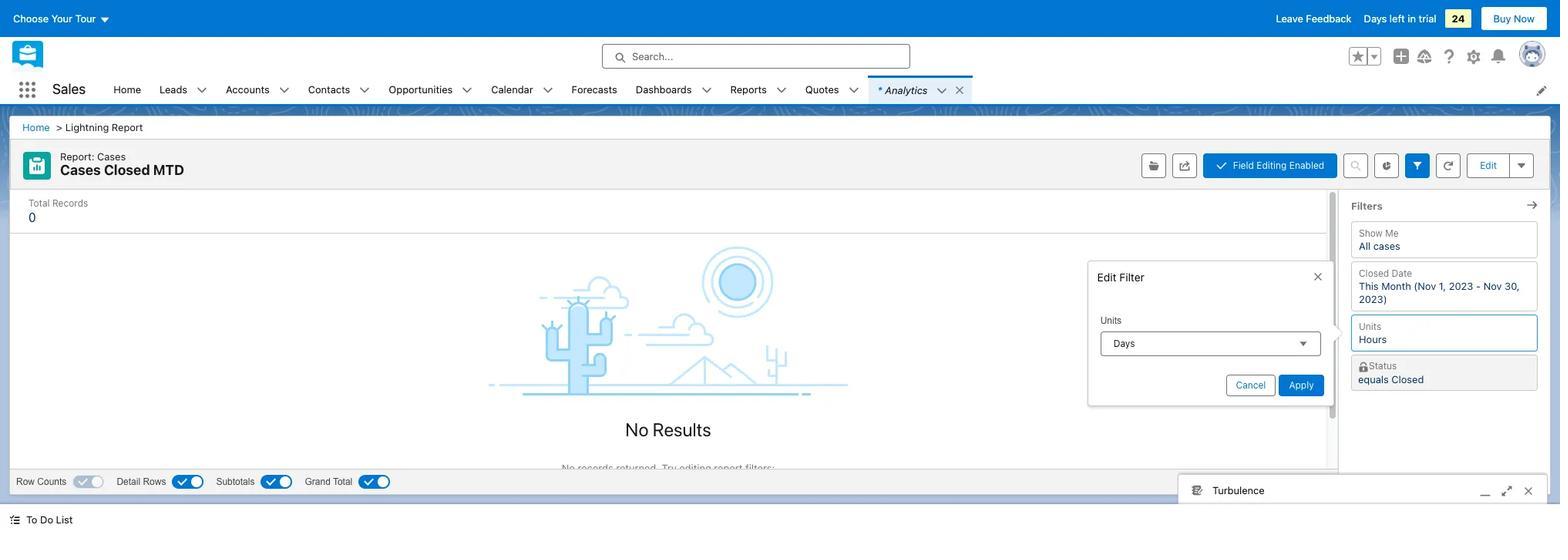 Task type: vqa. For each thing, say whether or not it's contained in the screenshot.
7th text default icon from left
no



Task type: describe. For each thing, give the bounding box(es) containing it.
do
[[40, 513, 53, 526]]

tour
[[75, 12, 96, 25]]

text default image for reports
[[776, 85, 787, 96]]

contacts
[[308, 83, 350, 95]]

to do list
[[26, 513, 73, 526]]

choose your tour button
[[12, 6, 111, 31]]

forecasts
[[572, 83, 617, 95]]

*
[[878, 84, 882, 96]]

opportunities link
[[380, 76, 462, 104]]

dashboards link
[[627, 76, 701, 104]]

text default image for dashboards
[[701, 85, 712, 96]]

dashboards list item
[[627, 76, 721, 104]]

contacts list item
[[299, 76, 380, 104]]

text default image inside to do list button
[[9, 514, 20, 525]]

search...
[[632, 50, 673, 62]]

turbulence
[[1213, 484, 1265, 496]]

list item containing *
[[869, 76, 973, 104]]

text default image for contacts
[[360, 85, 370, 96]]

reports list item
[[721, 76, 796, 104]]

leads
[[160, 83, 187, 95]]

home link
[[104, 76, 150, 104]]

to do list button
[[0, 504, 82, 535]]

left
[[1390, 12, 1405, 25]]

quotes
[[806, 83, 839, 95]]

dashboards
[[636, 83, 692, 95]]

trial
[[1419, 12, 1437, 25]]

accounts
[[226, 83, 270, 95]]

days left in trial
[[1364, 12, 1437, 25]]

choose your tour
[[13, 12, 96, 25]]

feedback
[[1306, 12, 1352, 25]]

calendar
[[491, 83, 533, 95]]

choose
[[13, 12, 49, 25]]

leads link
[[150, 76, 197, 104]]

buy now
[[1494, 12, 1535, 25]]



Task type: locate. For each thing, give the bounding box(es) containing it.
text default image inside contacts list item
[[360, 85, 370, 96]]

now
[[1514, 12, 1535, 25]]

reports
[[731, 83, 767, 95]]

contacts link
[[299, 76, 360, 104]]

leave feedback link
[[1276, 12, 1352, 25]]

opportunities list item
[[380, 76, 482, 104]]

text default image for leads
[[197, 85, 207, 96]]

list
[[56, 513, 73, 526]]

to
[[26, 513, 37, 526]]

text default image left to
[[9, 514, 20, 525]]

list containing home
[[104, 76, 1560, 104]]

leave
[[1276, 12, 1304, 25]]

text default image
[[197, 85, 207, 96], [542, 85, 553, 96], [701, 85, 712, 96], [848, 85, 859, 96], [9, 514, 20, 525]]

leads list item
[[150, 76, 217, 104]]

text default image inside calendar list item
[[542, 85, 553, 96]]

forecasts link
[[563, 76, 627, 104]]

text default image right calendar
[[542, 85, 553, 96]]

accounts list item
[[217, 76, 299, 104]]

analytics
[[885, 84, 928, 96]]

text default image
[[955, 85, 966, 95], [279, 85, 290, 96], [360, 85, 370, 96], [462, 85, 473, 96], [776, 85, 787, 96], [937, 85, 948, 96]]

list item
[[869, 76, 973, 104]]

text default image for opportunities
[[462, 85, 473, 96]]

sales
[[52, 81, 86, 97]]

buy
[[1494, 12, 1512, 25]]

buy now button
[[1481, 6, 1548, 31]]

text default image right 'leads'
[[197, 85, 207, 96]]

* analytics
[[878, 84, 928, 96]]

text default image for quotes
[[848, 85, 859, 96]]

your
[[51, 12, 72, 25]]

text default image inside quotes list item
[[848, 85, 859, 96]]

search... button
[[602, 44, 911, 69]]

leave feedback
[[1276, 12, 1352, 25]]

reports link
[[721, 76, 776, 104]]

quotes link
[[796, 76, 848, 104]]

list
[[104, 76, 1560, 104]]

text default image inside reports list item
[[776, 85, 787, 96]]

in
[[1408, 12, 1416, 25]]

calendar list item
[[482, 76, 563, 104]]

calendar link
[[482, 76, 542, 104]]

text default image inside leads list item
[[197, 85, 207, 96]]

text default image inside 'accounts' list item
[[279, 85, 290, 96]]

home
[[114, 83, 141, 95]]

group
[[1349, 47, 1382, 66]]

quotes list item
[[796, 76, 869, 104]]

24
[[1452, 12, 1465, 25]]

text default image left *
[[848, 85, 859, 96]]

text default image for accounts
[[279, 85, 290, 96]]

text default image for calendar
[[542, 85, 553, 96]]

opportunities
[[389, 83, 453, 95]]

text default image inside the 'opportunities' 'list item'
[[462, 85, 473, 96]]

text default image left 'reports' link
[[701, 85, 712, 96]]

days
[[1364, 12, 1387, 25]]

accounts link
[[217, 76, 279, 104]]

text default image inside 'dashboards' list item
[[701, 85, 712, 96]]



